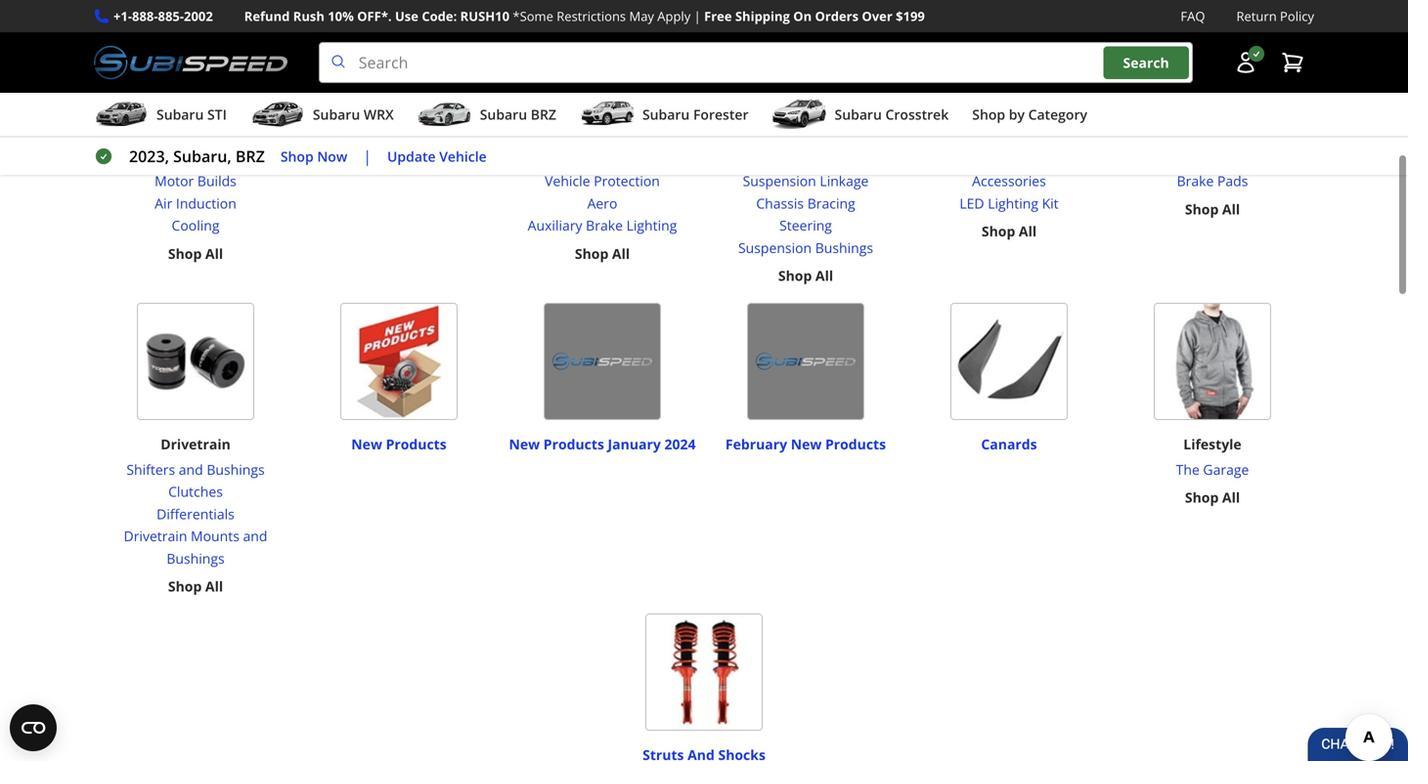 Task type: describe. For each thing, give the bounding box(es) containing it.
subaru wrx
[[313, 105, 394, 124]]

new products january 2024 image image
[[544, 303, 661, 420]]

subaru brz button
[[417, 97, 556, 136]]

wheels and tires wheels and accessories shop all
[[323, 102, 475, 174]]

subaru for subaru crosstrek
[[835, 105, 882, 124]]

new for new products january 2024
[[509, 435, 540, 454]]

suspension bushings link
[[712, 237, 900, 259]]

struts and shocks image image
[[646, 614, 763, 731]]

clutches link
[[102, 481, 290, 504]]

all inside suspension suspension height adjustment suspension linkage chassis bracing steering suspension bushings shop all
[[816, 267, 833, 285]]

subaru crosstrek button
[[772, 97, 949, 136]]

vehicle inside button
[[439, 147, 487, 166]]

all inside the wheels and tires wheels and accessories shop all
[[409, 155, 427, 174]]

shop all link for wheels and tires wheels and accessories shop all
[[372, 154, 427, 176]]

and right the mounts
[[243, 527, 267, 546]]

new products january 2024 link
[[509, 426, 696, 454]]

+1-888-885-2002
[[113, 7, 213, 25]]

0 horizontal spatial |
[[363, 146, 372, 167]]

suspension height adjustment link
[[712, 126, 900, 170]]

brake pads link
[[1169, 170, 1256, 193]]

tires
[[424, 102, 457, 120]]

canards image image
[[951, 303, 1068, 420]]

over
[[862, 7, 893, 25]]

shop all link for lifestyle the garage shop all
[[1185, 487, 1240, 509]]

steering inside suspension suspension height adjustment suspension linkage chassis bracing steering suspension bushings shop all
[[780, 216, 832, 235]]

update vehicle
[[387, 147, 487, 166]]

wrx
[[364, 105, 394, 124]]

search input field
[[319, 42, 1193, 83]]

accessories up led lighting kit 'link'
[[972, 172, 1046, 190]]

suspension up adjustment
[[746, 127, 820, 146]]

builds
[[197, 172, 237, 190]]

free
[[704, 7, 732, 25]]

0 vertical spatial engine
[[173, 102, 218, 120]]

and right wheel
[[1047, 150, 1071, 168]]

new products image image
[[340, 303, 458, 420]]

2 up from the left
[[640, 127, 658, 146]]

all down the pads
[[1223, 200, 1240, 218]]

suspension down steering link
[[738, 239, 812, 257]]

return
[[1237, 7, 1277, 25]]

policy
[[1280, 7, 1315, 25]]

shop down auxiliary brake lighting link
[[575, 244, 609, 263]]

steering inside interior interior trim and accessories steering wheel and accessories led lighting kit shop all
[[947, 150, 1000, 168]]

2 vertical spatial bushings
[[167, 550, 225, 568]]

refund rush 10% off*. use code: rush10 *some restrictions may apply | free shipping on orders over $199
[[244, 7, 925, 25]]

february new products image image
[[747, 303, 865, 420]]

category
[[1028, 105, 1088, 124]]

engine image image
[[137, 0, 254, 87]]

brake inside vehicle protection aero auxiliary brake lighting
[[586, 216, 623, 235]]

february new products
[[726, 435, 886, 454]]

open widget image
[[10, 705, 57, 752]]

shop inside suspension suspension height adjustment suspension linkage chassis bracing steering suspension bushings shop all
[[778, 267, 812, 285]]

off*.
[[357, 7, 392, 25]]

rush
[[293, 7, 325, 25]]

shop all link down auxiliary brake lighting link
[[575, 243, 630, 265]]

exhausts
[[167, 150, 224, 168]]

apply
[[658, 7, 691, 25]]

shop all link for suspension suspension height adjustment suspension linkage chassis bracing steering suspension bushings shop all
[[778, 265, 833, 287]]

adjustment
[[769, 150, 843, 168]]

exterior dress up
[[546, 127, 658, 146]]

return policy
[[1237, 7, 1315, 25]]

subaru for subaru wrx
[[313, 105, 360, 124]]

interior interior trim and accessories steering wheel and accessories led lighting kit shop all
[[916, 102, 1102, 241]]

induction
[[176, 194, 237, 213]]

shop inside "engine engine dress up exhausts motor builds air induction cooling shop all"
[[168, 244, 202, 263]]

brake for brake pads
[[1177, 172, 1214, 190]]

steering wheel and accessories link
[[915, 148, 1103, 193]]

wheels and accessories link
[[323, 126, 475, 148]]

engine dress up link
[[143, 126, 248, 148]]

subaru forester button
[[580, 97, 749, 136]]

canards link
[[981, 426, 1037, 454]]

885-
[[158, 7, 184, 25]]

shop inside interior interior trim and accessories steering wheel and accessories led lighting kit shop all
[[982, 222, 1016, 241]]

a subaru wrx thumbnail image image
[[250, 100, 305, 129]]

differentials
[[157, 505, 235, 524]]

3 new from the left
[[791, 435, 822, 454]]

1 horizontal spatial |
[[694, 7, 701, 25]]

2024
[[665, 435, 696, 454]]

return policy link
[[1237, 6, 1315, 27]]

2 dress from the left
[[600, 127, 637, 146]]

february new products link
[[726, 426, 886, 454]]

products for new products january 2024
[[544, 435, 604, 454]]

$199
[[896, 7, 925, 25]]

suspension image image
[[747, 0, 865, 87]]

1 horizontal spatial interior
[[983, 102, 1036, 120]]

shop by category
[[972, 105, 1088, 124]]

led lighting kit link
[[915, 193, 1103, 215]]

search button
[[1104, 46, 1189, 79]]

shop by category button
[[972, 97, 1088, 136]]

rush10
[[460, 7, 510, 25]]

the
[[1176, 461, 1200, 479]]

lighting inside interior interior trim and accessories steering wheel and accessories led lighting kit shop all
[[988, 194, 1039, 213]]

subaru wrx button
[[250, 97, 394, 136]]

suspension up chassis on the right top
[[743, 172, 816, 190]]

wheels and tires image image
[[340, 0, 458, 87]]

clutches
[[168, 483, 223, 501]]

faq
[[1181, 7, 1205, 25]]

a subaru sti thumbnail image image
[[94, 100, 149, 129]]

and down wrx
[[373, 127, 397, 146]]

drivetrain image image
[[137, 303, 254, 420]]

interior image image
[[951, 0, 1068, 87]]

height
[[823, 127, 865, 146]]

0 vertical spatial wheels
[[341, 102, 391, 120]]

shop all link for interior interior trim and accessories steering wheel and accessories led lighting kit shop all
[[982, 221, 1037, 243]]

motor builds link
[[143, 170, 248, 193]]

orders
[[815, 7, 859, 25]]

vehicle protection link
[[528, 170, 677, 193]]

shop all link for drivetrain shifters and bushings clutches differentials drivetrain mounts and bushings shop all
[[168, 576, 223, 598]]

the garage link
[[1176, 459, 1249, 481]]

aero link
[[528, 193, 677, 215]]

shop inside the wheels and tires wheels and accessories shop all
[[372, 155, 405, 174]]

new products link
[[351, 426, 447, 454]]

subispeed logo image
[[94, 42, 287, 83]]

lifestyle
[[1184, 435, 1242, 454]]

all inside interior interior trim and accessories steering wheel and accessories led lighting kit shop all
[[1019, 222, 1037, 241]]

suspension suspension height adjustment suspension linkage chassis bracing steering suspension bushings shop all
[[738, 102, 873, 285]]

all inside the drivetrain shifters and bushings clutches differentials drivetrain mounts and bushings shop all
[[205, 578, 223, 596]]

vehicle protection aero auxiliary brake lighting
[[528, 172, 677, 235]]

new for new products
[[351, 435, 382, 454]]



Task type: locate. For each thing, give the bounding box(es) containing it.
brz inside subaru brz "dropdown button"
[[531, 105, 556, 124]]

2023,
[[129, 146, 169, 167]]

crosstrek
[[886, 105, 949, 124]]

exterior image image
[[544, 0, 661, 87]]

wheels down subaru wrx in the top left of the page
[[323, 127, 369, 146]]

subaru sti
[[156, 105, 227, 124]]

1 new from the left
[[351, 435, 382, 454]]

3 subaru from the left
[[480, 105, 527, 124]]

and down by
[[1000, 127, 1025, 146]]

steering link
[[712, 215, 900, 237]]

subaru inside "subaru sti" 'dropdown button'
[[156, 105, 204, 124]]

2 horizontal spatial products
[[825, 435, 886, 454]]

subaru,
[[173, 146, 232, 167]]

garage
[[1203, 461, 1249, 479]]

shop inside dropdown button
[[972, 105, 1006, 124]]

all down the wheels and accessories "link"
[[409, 155, 427, 174]]

subaru for subaru sti
[[156, 105, 204, 124]]

1 horizontal spatial dress
[[600, 127, 637, 146]]

drivetrain down differentials link
[[124, 527, 187, 546]]

a subaru brz thumbnail image image
[[417, 100, 472, 129]]

0 vertical spatial brz
[[531, 105, 556, 124]]

*some
[[513, 7, 553, 25]]

brake pads
[[1177, 172, 1248, 190]]

shop down led lighting kit 'link'
[[982, 222, 1016, 241]]

1 vertical spatial bushings
[[207, 461, 265, 479]]

subaru up the 'engine dress up' link
[[156, 105, 204, 124]]

1 up from the left
[[230, 127, 248, 146]]

all down garage
[[1223, 489, 1240, 507]]

shipping
[[735, 7, 790, 25]]

mounts
[[191, 527, 240, 546]]

vehicle down a subaru brz thumbnail image
[[439, 147, 487, 166]]

shop all link for engine engine dress up exhausts motor builds air induction cooling shop all
[[168, 243, 223, 265]]

air induction link
[[143, 193, 248, 215]]

all down led lighting kit 'link'
[[1019, 222, 1037, 241]]

chassis bracing link
[[712, 193, 900, 215]]

subaru inside subaru brz "dropdown button"
[[480, 105, 527, 124]]

888-
[[132, 7, 158, 25]]

0 vertical spatial brake
[[1172, 127, 1209, 146]]

wheel
[[1004, 150, 1043, 168]]

shop all link down the garage link
[[1185, 487, 1240, 509]]

2023, subaru, brz
[[129, 146, 265, 167]]

vehicle up aero
[[545, 172, 590, 190]]

5 subaru from the left
[[835, 105, 882, 124]]

| left free
[[694, 7, 701, 25]]

shop down suspension bushings link in the right of the page
[[778, 267, 812, 285]]

dress up protection
[[600, 127, 637, 146]]

3 products from the left
[[825, 435, 886, 454]]

up left a subaru wrx thumbnail image
[[230, 127, 248, 146]]

engine down subaru sti
[[143, 127, 186, 146]]

exterior up exterior dress up
[[575, 102, 630, 120]]

january
[[608, 435, 661, 454]]

1 vertical spatial interior
[[916, 127, 964, 146]]

engine up the 'engine dress up' link
[[173, 102, 218, 120]]

subaru up now
[[313, 105, 360, 124]]

lighting down "steering wheel and accessories" link
[[988, 194, 1039, 213]]

subaru up height
[[835, 105, 882, 124]]

1 vertical spatial brz
[[236, 146, 265, 167]]

0 horizontal spatial vehicle
[[439, 147, 487, 166]]

and up the wheels and accessories "link"
[[394, 102, 420, 120]]

0 horizontal spatial brz
[[236, 146, 265, 167]]

shop all down "brake pads" link
[[1185, 200, 1240, 218]]

0 horizontal spatial steering
[[780, 216, 832, 235]]

auxiliary brake lighting link
[[528, 215, 677, 237]]

brake rotors link
[[1169, 126, 1256, 148]]

shop down "brake pads" link
[[1185, 200, 1219, 218]]

0 horizontal spatial interior
[[916, 127, 964, 146]]

shop down the garage link
[[1185, 489, 1219, 507]]

steering
[[947, 150, 1000, 168], [780, 216, 832, 235]]

1 horizontal spatial brz
[[531, 105, 556, 124]]

cooling link
[[143, 215, 248, 237]]

steering down 'chassis bracing' link
[[780, 216, 832, 235]]

bracing
[[808, 194, 855, 213]]

button image
[[1234, 51, 1258, 74]]

0 vertical spatial |
[[694, 7, 701, 25]]

update vehicle button
[[387, 145, 487, 168]]

0 vertical spatial shop all
[[1185, 200, 1240, 218]]

shop down drivetrain mounts and bushings link
[[168, 578, 202, 596]]

products
[[386, 435, 447, 454], [544, 435, 604, 454], [825, 435, 886, 454]]

a subaru crosstrek thumbnail image image
[[772, 100, 827, 129]]

up
[[230, 127, 248, 146], [640, 127, 658, 146]]

bushings
[[815, 239, 873, 257], [207, 461, 265, 479], [167, 550, 225, 568]]

shop all link down the wheels and accessories "link"
[[372, 154, 427, 176]]

drivetrain shifters and bushings clutches differentials drivetrain mounts and bushings shop all
[[124, 435, 267, 596]]

4 subaru from the left
[[643, 105, 690, 124]]

1 horizontal spatial new
[[509, 435, 540, 454]]

bushings down the mounts
[[167, 550, 225, 568]]

1 vertical spatial brake
[[1177, 172, 1214, 190]]

all down suspension bushings link in the right of the page
[[816, 267, 833, 285]]

trim
[[968, 127, 997, 146]]

subaru
[[156, 105, 204, 124], [313, 105, 360, 124], [480, 105, 527, 124], [643, 105, 690, 124], [835, 105, 882, 124]]

1 vertical spatial |
[[363, 146, 372, 167]]

vehicle
[[439, 147, 487, 166], [545, 172, 590, 190]]

bushings up clutches
[[207, 461, 265, 479]]

subaru left forester
[[643, 105, 690, 124]]

bushings inside suspension suspension height adjustment suspension linkage chassis bracing steering suspension bushings shop all
[[815, 239, 873, 257]]

1 subaru from the left
[[156, 105, 204, 124]]

up inside "engine engine dress up exhausts motor builds air induction cooling shop all"
[[230, 127, 248, 146]]

1 dress from the left
[[190, 127, 226, 146]]

brake down aero link
[[586, 216, 623, 235]]

up right the a subaru forester thumbnail image
[[640, 127, 658, 146]]

2 vertical spatial brake
[[586, 216, 623, 235]]

faq link
[[1181, 6, 1205, 27]]

subaru right a subaru brz thumbnail image
[[480, 105, 527, 124]]

all down cooling link
[[205, 244, 223, 263]]

1 vertical spatial exterior
[[546, 127, 597, 146]]

0 vertical spatial lighting
[[988, 194, 1039, 213]]

exterior for exterior
[[575, 102, 630, 120]]

drivetrain up shifters and bushings link
[[161, 435, 231, 454]]

| right now
[[363, 146, 372, 167]]

interior
[[983, 102, 1036, 120], [916, 127, 964, 146]]

0 vertical spatial steering
[[947, 150, 1000, 168]]

shop all link down "brake pads" link
[[1185, 198, 1240, 221]]

subaru inside subaru wrx dropdown button
[[313, 105, 360, 124]]

all inside lifestyle the garage shop all
[[1223, 489, 1240, 507]]

shop inside lifestyle the garage shop all
[[1185, 489, 1219, 507]]

drivetrain
[[161, 435, 231, 454], [124, 527, 187, 546]]

cooling
[[172, 216, 220, 235]]

restrictions
[[557, 7, 626, 25]]

engine engine dress up exhausts motor builds air induction cooling shop all
[[143, 102, 248, 263]]

lifestyle image image
[[1154, 303, 1271, 420]]

1 vertical spatial lighting
[[627, 216, 677, 235]]

accessories up update vehicle
[[401, 127, 475, 146]]

engine
[[173, 102, 218, 120], [143, 127, 186, 146]]

shop all down auxiliary brake lighting link
[[575, 244, 630, 263]]

1 vertical spatial wheels
[[323, 127, 369, 146]]

new products
[[351, 435, 447, 454]]

0 horizontal spatial lighting
[[627, 216, 677, 235]]

suspension up suspension height adjustment link
[[767, 102, 845, 120]]

linkage
[[820, 172, 869, 190]]

1 vertical spatial shop all
[[575, 244, 630, 263]]

search
[[1123, 53, 1170, 72]]

motor
[[155, 172, 194, 190]]

shop up trim
[[972, 105, 1006, 124]]

exhausts link
[[143, 148, 248, 170]]

0 vertical spatial drivetrain
[[161, 435, 231, 454]]

sti
[[207, 105, 227, 124]]

subaru sti button
[[94, 97, 227, 136]]

2 subaru from the left
[[313, 105, 360, 124]]

all inside "engine engine dress up exhausts motor builds air induction cooling shop all"
[[205, 244, 223, 263]]

dress down sti
[[190, 127, 226, 146]]

bushings down steering link
[[815, 239, 873, 257]]

0 vertical spatial bushings
[[815, 239, 873, 257]]

forester
[[693, 105, 749, 124]]

1 horizontal spatial steering
[[947, 150, 1000, 168]]

shop down cooling link
[[168, 244, 202, 263]]

10%
[[328, 7, 354, 25]]

accessories inside the wheels and tires wheels and accessories shop all
[[401, 127, 475, 146]]

0 horizontal spatial shop all
[[575, 244, 630, 263]]

brake rotors
[[1172, 127, 1254, 146]]

brake
[[1172, 127, 1209, 146], [1177, 172, 1214, 190], [586, 216, 623, 235]]

1 horizontal spatial lighting
[[988, 194, 1039, 213]]

brake left the pads
[[1177, 172, 1214, 190]]

1 horizontal spatial up
[[640, 127, 658, 146]]

dress inside "engine engine dress up exhausts motor builds air induction cooling shop all"
[[190, 127, 226, 146]]

brakes image image
[[1154, 0, 1271, 87]]

suspension
[[767, 102, 845, 120], [746, 127, 820, 146], [743, 172, 816, 190], [738, 239, 812, 257]]

products down february new products image
[[825, 435, 886, 454]]

steering down trim
[[947, 150, 1000, 168]]

exterior for exterior dress up
[[546, 127, 597, 146]]

products for new products
[[386, 435, 447, 454]]

all
[[409, 155, 427, 174], [1223, 200, 1240, 218], [1019, 222, 1037, 241], [205, 244, 223, 263], [612, 244, 630, 263], [816, 267, 833, 285], [1223, 489, 1240, 507], [205, 578, 223, 596]]

0 horizontal spatial up
[[230, 127, 248, 146]]

differentials link
[[102, 504, 290, 526]]

shop all link down suspension bushings link in the right of the page
[[778, 265, 833, 287]]

2 new from the left
[[509, 435, 540, 454]]

accessories down category
[[1028, 127, 1102, 146]]

brz up builds
[[236, 146, 265, 167]]

shop now
[[281, 147, 347, 166]]

new
[[351, 435, 382, 454], [509, 435, 540, 454], [791, 435, 822, 454]]

2 horizontal spatial new
[[791, 435, 822, 454]]

interior up interior trim and accessories link
[[983, 102, 1036, 120]]

shop all
[[1185, 200, 1240, 218], [575, 244, 630, 263]]

1 products from the left
[[386, 435, 447, 454]]

1 horizontal spatial vehicle
[[545, 172, 590, 190]]

all down drivetrain mounts and bushings link
[[205, 578, 223, 596]]

air
[[155, 194, 172, 213]]

brake for brake rotors
[[1172, 127, 1209, 146]]

subaru inside subaru crosstrek dropdown button
[[835, 105, 882, 124]]

on
[[793, 7, 812, 25]]

vehicle inside vehicle protection aero auxiliary brake lighting
[[545, 172, 590, 190]]

subaru inside subaru forester dropdown button
[[643, 105, 690, 124]]

0 horizontal spatial products
[[386, 435, 447, 454]]

brake left rotors
[[1172, 127, 1209, 146]]

and up clutches
[[179, 461, 203, 479]]

shop left now
[[281, 147, 314, 166]]

1 horizontal spatial shop all
[[1185, 200, 1240, 218]]

shop all link down led lighting kit 'link'
[[982, 221, 1037, 243]]

shop all link down drivetrain mounts and bushings link
[[168, 576, 223, 598]]

+1-
[[113, 7, 132, 25]]

products left january
[[544, 435, 604, 454]]

new products january 2024
[[509, 435, 696, 454]]

subaru crosstrek
[[835, 105, 949, 124]]

kit
[[1042, 194, 1059, 213]]

rotors
[[1212, 127, 1254, 146]]

2002
[[184, 7, 213, 25]]

subaru forester
[[643, 105, 749, 124]]

1 vertical spatial engine
[[143, 127, 186, 146]]

1 vertical spatial drivetrain
[[124, 527, 187, 546]]

now
[[317, 147, 347, 166]]

1 horizontal spatial products
[[544, 435, 604, 454]]

1 vertical spatial steering
[[780, 216, 832, 235]]

subaru for subaru brz
[[480, 105, 527, 124]]

subaru for subaru forester
[[643, 105, 690, 124]]

0 horizontal spatial new
[[351, 435, 382, 454]]

february
[[726, 435, 787, 454]]

0 vertical spatial exterior
[[575, 102, 630, 120]]

1 vertical spatial vehicle
[[545, 172, 590, 190]]

shifters
[[127, 461, 175, 479]]

shop down the wheels and accessories "link"
[[372, 155, 405, 174]]

lifestyle the garage shop all
[[1176, 435, 1249, 507]]

exterior up vehicle protection link in the left of the page
[[546, 127, 597, 146]]

0 vertical spatial interior
[[983, 102, 1036, 120]]

shop inside the drivetrain shifters and bushings clutches differentials drivetrain mounts and bushings shop all
[[168, 578, 202, 596]]

exterior dress up link
[[528, 126, 677, 148]]

+1-888-885-2002 link
[[113, 6, 213, 27]]

all down auxiliary brake lighting link
[[612, 244, 630, 263]]

use
[[395, 7, 419, 25]]

shop
[[972, 105, 1006, 124], [281, 147, 314, 166], [372, 155, 405, 174], [1185, 200, 1219, 218], [982, 222, 1016, 241], [168, 244, 202, 263], [575, 244, 609, 263], [778, 267, 812, 285], [1185, 489, 1219, 507], [168, 578, 202, 596]]

a subaru forester thumbnail image image
[[580, 100, 635, 129]]

0 horizontal spatial dress
[[190, 127, 226, 146]]

products down new products image
[[386, 435, 447, 454]]

interior down crosstrek
[[916, 127, 964, 146]]

shop all link down cooling link
[[168, 243, 223, 265]]

2 products from the left
[[544, 435, 604, 454]]

lighting inside vehicle protection aero auxiliary brake lighting
[[627, 216, 677, 235]]

may
[[629, 7, 654, 25]]

canards
[[981, 435, 1037, 454]]

brz
[[531, 105, 556, 124], [236, 146, 265, 167]]

brz up exterior dress up
[[531, 105, 556, 124]]

led
[[960, 194, 984, 213]]

0 vertical spatial vehicle
[[439, 147, 487, 166]]

wheels up the wheels and accessories "link"
[[341, 102, 391, 120]]

lighting down protection
[[627, 216, 677, 235]]



Task type: vqa. For each thing, say whether or not it's contained in the screenshot.
Toyota inside the es-t86-02-cbs x force 3 inch stainless steel cat-back exhaust system - 2013-2021 scion fr-s / subaru brz / toyota 86
no



